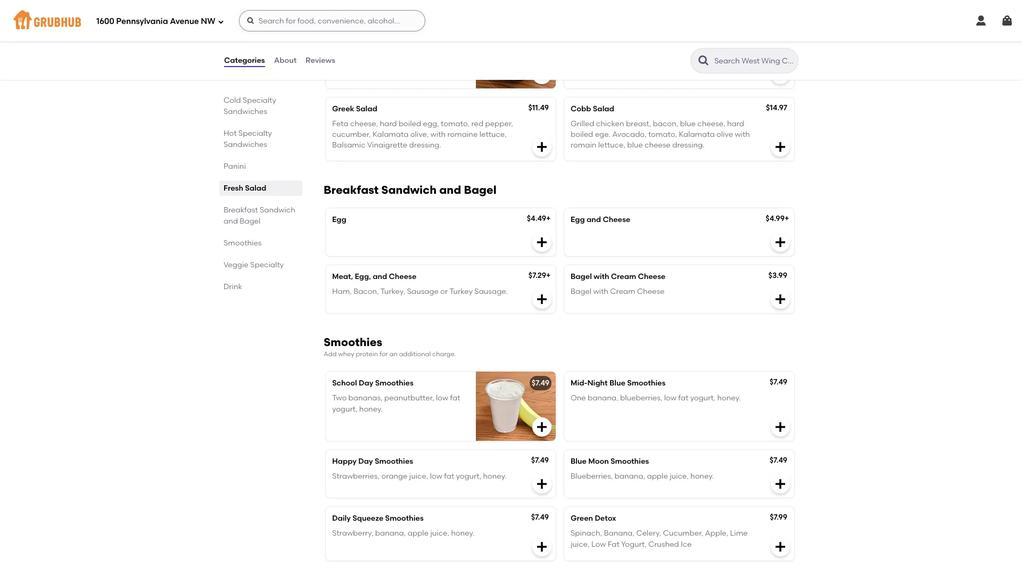 Task type: vqa. For each thing, say whether or not it's contained in the screenshot.
egg,
yes



Task type: describe. For each thing, give the bounding box(es) containing it.
search icon image
[[697, 54, 710, 67]]

lime
[[730, 529, 748, 538]]

balsamic
[[571, 52, 604, 61]]

detox
[[595, 514, 616, 523]]

$14.97
[[766, 103, 787, 112]]

drink
[[224, 282, 242, 291]]

low for juice,
[[430, 472, 442, 481]]

romaine inside tomato, carrot, cucumber, with romaine lettuce, balsamic vinaigrette.
[[686, 41, 716, 50]]

bacon,
[[354, 287, 379, 296]]

peanutbutter,
[[384, 394, 434, 403]]

mid-
[[571, 379, 588, 388]]

honey. for one banana, blueberries, low fat yogurt, honey.
[[717, 394, 741, 403]]

hot specialty sandwiches
[[224, 129, 272, 149]]

vinaigrette.
[[606, 52, 647, 61]]

celery,
[[636, 529, 661, 538]]

caesar salad image
[[476, 19, 556, 88]]

cheese
[[645, 141, 671, 150]]

$7.49 for blueberries, banana, apple juice, honey.
[[770, 456, 787, 465]]

svg image for shredded parmesan, house croutons, with romaine lettuce, caesar dressing.
[[536, 68, 548, 81]]

smoothies add whey protein for an additional charge.
[[324, 335, 456, 358]]

cold
[[224, 96, 241, 105]]

cobb
[[571, 104, 591, 113]]

smoothies inside tab
[[224, 239, 262, 248]]

bananas,
[[348, 394, 383, 403]]

green
[[571, 514, 593, 523]]

egg for egg and cheese
[[571, 215, 585, 224]]

for
[[380, 350, 388, 358]]

ice
[[681, 540, 692, 549]]

romain
[[571, 141, 597, 150]]

with inside tomato, carrot, cucumber, with romaine lettuce, balsamic vinaigrette.
[[669, 41, 684, 50]]

an
[[389, 350, 398, 358]]

categories
[[224, 56, 265, 65]]

parmesan,
[[369, 41, 408, 50]]

with inside grilled chicken breast, bacon, blue cheese, hard boiled ege. avocado, tomato, kalamata olive with romain lettuce, blue cheese dressing.
[[735, 130, 750, 139]]

day for happy
[[358, 457, 373, 466]]

balsamic
[[332, 141, 366, 150]]

fat for juice,
[[444, 472, 454, 481]]

main navigation navigation
[[0, 0, 1022, 42]]

fresh salad
[[224, 184, 266, 193]]

olive
[[717, 130, 733, 139]]

moon
[[588, 457, 609, 466]]

bacon,
[[653, 119, 678, 128]]

olive,
[[410, 130, 429, 139]]

spinach,
[[571, 529, 602, 538]]

strawberries,
[[332, 472, 380, 481]]

panini
[[224, 162, 246, 171]]

fat for peanutbutter,
[[450, 394, 460, 403]]

0 horizontal spatial blue
[[571, 457, 587, 466]]

banana, for moon
[[615, 472, 645, 481]]

about
[[274, 56, 297, 65]]

and inside "breakfast sandwich and bagel"
[[224, 217, 238, 226]]

chicken
[[596, 119, 624, 128]]

$4.99
[[766, 214, 785, 223]]

spinach, banana, celery, cucumber, apple, lime juice, low fat yogurt, crushed ice
[[571, 529, 748, 549]]

smoothies up blueberries,
[[627, 379, 666, 388]]

happy day smoothies
[[332, 457, 413, 466]]

low for blueberries,
[[664, 394, 677, 403]]

romaine inside feta cheese, hard boiled egg, tomato, red pepper, cucumber, kalamata olive, with romaine lettuce, balsamic vinaigrette dressing.
[[448, 130, 478, 139]]

cold specialty sandwiches
[[224, 96, 276, 116]]

green detox
[[571, 514, 616, 523]]

$11.49
[[528, 103, 549, 112]]

yogurt, for one banana, blueberries, low fat yogurt, honey.
[[690, 394, 716, 403]]

tomato, carrot, cucumber, with romaine lettuce, balsamic vinaigrette.
[[571, 41, 745, 61]]

turkey,
[[381, 287, 405, 296]]

Search for food, convenience, alcohol... search field
[[239, 10, 425, 31]]

shredded
[[332, 41, 368, 50]]

boiled inside feta cheese, hard boiled egg, tomato, red pepper, cucumber, kalamata olive, with romaine lettuce, balsamic vinaigrette dressing.
[[399, 119, 421, 128]]

breakfast sandwich and bagel tab
[[224, 204, 298, 227]]

red
[[471, 119, 483, 128]]

salad for greek salad
[[356, 104, 377, 113]]

squeeze
[[353, 514, 383, 523]]

hard inside feta cheese, hard boiled egg, tomato, red pepper, cucumber, kalamata olive, with romaine lettuce, balsamic vinaigrette dressing.
[[380, 119, 397, 128]]

$7.49 for strawberries, orange juice, low fat yogurt, honey.
[[531, 456, 549, 465]]

feta
[[332, 119, 348, 128]]

greek
[[332, 104, 354, 113]]

panini tab
[[224, 161, 298, 172]]

fat for blueberries,
[[678, 394, 689, 403]]

smoothies tab
[[224, 237, 298, 249]]

lettuce, inside feta cheese, hard boiled egg, tomato, red pepper, cucumber, kalamata olive, with romaine lettuce, balsamic vinaigrette dressing.
[[480, 130, 507, 139]]

avocado,
[[612, 130, 647, 139]]

add
[[324, 350, 337, 358]]

breakfast sandwich and bagel inside the breakfast sandwich and bagel tab
[[224, 206, 295, 226]]

orange
[[381, 472, 408, 481]]

egg,
[[423, 119, 439, 128]]

low for peanutbutter,
[[436, 394, 448, 403]]

one banana, blueberries, low fat yogurt, honey.
[[571, 394, 741, 403]]

egg and cheese
[[571, 215, 630, 224]]

blueberries,
[[571, 472, 613, 481]]

$7.29 +
[[529, 271, 551, 280]]

one
[[571, 394, 586, 403]]

kalamata inside feta cheese, hard boiled egg, tomato, red pepper, cucumber, kalamata olive, with romaine lettuce, balsamic vinaigrette dressing.
[[373, 130, 409, 139]]

smoothies up two bananas, peanutbutter, low fat yogurt, honey.
[[375, 379, 414, 388]]

0 vertical spatial cream
[[611, 272, 636, 281]]

apple for daily squeeze smoothies
[[408, 529, 429, 538]]

blueberries, banana, apple juice, honey.
[[571, 472, 714, 481]]

$4.99 +
[[766, 214, 789, 223]]

1 bagel with cream cheese from the top
[[571, 272, 666, 281]]

veggie specialty
[[224, 260, 284, 269]]

tomato, inside feta cheese, hard boiled egg, tomato, red pepper, cucumber, kalamata olive, with romaine lettuce, balsamic vinaigrette dressing.
[[441, 119, 470, 128]]

svg image inside main navigation navigation
[[246, 17, 255, 25]]

strawberries, orange juice, low fat yogurt, honey.
[[332, 472, 507, 481]]

tomato,
[[571, 41, 600, 50]]

or
[[440, 287, 448, 296]]

$7.49 for one banana, blueberries, low fat yogurt, honey.
[[770, 377, 787, 387]]

+ for $4.49
[[546, 214, 551, 223]]

specialty for cold specialty sandwiches
[[243, 96, 276, 105]]

turkey
[[450, 287, 473, 296]]

cucumber, inside feta cheese, hard boiled egg, tomato, red pepper, cucumber, kalamata olive, with romaine lettuce, balsamic vinaigrette dressing.
[[332, 130, 371, 139]]

protein
[[356, 350, 378, 358]]

0 vertical spatial sandwich
[[381, 183, 437, 196]]

1 caesar from the top
[[332, 26, 359, 35]]

day for school
[[359, 379, 373, 388]]

two
[[332, 394, 347, 403]]

two bananas, peanutbutter, low fat yogurt, honey.
[[332, 394, 460, 413]]

yogurt,
[[621, 540, 647, 549]]

smoothies inside smoothies add whey protein for an additional charge.
[[324, 335, 382, 349]]

night
[[587, 379, 608, 388]]



Task type: locate. For each thing, give the bounding box(es) containing it.
1 vertical spatial sandwiches
[[224, 140, 267, 149]]

mid-night blue smoothies
[[571, 379, 666, 388]]

0 horizontal spatial tomato,
[[441, 119, 470, 128]]

1 vertical spatial breakfast
[[224, 206, 258, 215]]

honey. for strawberries, orange juice, low fat yogurt, honey.
[[483, 472, 507, 481]]

1 horizontal spatial breakfast sandwich and bagel
[[324, 183, 497, 196]]

low inside two bananas, peanutbutter, low fat yogurt, honey.
[[436, 394, 448, 403]]

cream
[[611, 272, 636, 281], [610, 287, 635, 296]]

lettuce, inside tomato, carrot, cucumber, with romaine lettuce, balsamic vinaigrette.
[[718, 41, 745, 50]]

lettuce, down "ege."
[[598, 141, 626, 150]]

0 vertical spatial romaine
[[686, 41, 716, 50]]

cucumber,
[[663, 529, 703, 538]]

tomato, down 'bacon,'
[[648, 130, 677, 139]]

0 horizontal spatial sandwich
[[260, 206, 295, 215]]

banana, down "daily squeeze smoothies"
[[375, 529, 406, 538]]

svg image for grilled chicken breast, bacon, blue cheese, hard boiled ege. avocado, tomato, kalamata olive with romain lettuce, blue cheese dressing.
[[774, 140, 787, 153]]

1 horizontal spatial boiled
[[571, 130, 593, 139]]

cheese, down 'greek salad'
[[350, 119, 378, 128]]

2 bagel with cream cheese from the top
[[571, 287, 665, 296]]

salad up parmesan,
[[361, 26, 382, 35]]

cheese, inside grilled chicken breast, bacon, blue cheese, hard boiled ege. avocado, tomato, kalamata olive with romain lettuce, blue cheese dressing.
[[698, 119, 725, 128]]

romaine
[[686, 41, 716, 50], [385, 52, 415, 61], [448, 130, 478, 139]]

juice, inside spinach, banana, celery, cucumber, apple, lime juice, low fat yogurt, crushed ice
[[571, 540, 590, 549]]

smoothies
[[224, 239, 262, 248], [324, 335, 382, 349], [375, 379, 414, 388], [627, 379, 666, 388], [375, 457, 413, 466], [611, 457, 649, 466], [385, 514, 424, 523]]

smoothies up orange
[[375, 457, 413, 466]]

cobb salad
[[571, 104, 614, 113]]

daily
[[332, 514, 351, 523]]

2 horizontal spatial dressing.
[[673, 141, 705, 150]]

blueberries,
[[620, 394, 663, 403]]

meat, egg, and cheese
[[332, 272, 417, 281]]

honey. for two bananas, peanutbutter, low fat yogurt, honey.
[[359, 404, 383, 413]]

0 vertical spatial specialty
[[243, 96, 276, 105]]

1 vertical spatial yogurt,
[[332, 404, 358, 413]]

specialty down "smoothies" tab
[[250, 260, 284, 269]]

1 vertical spatial cucumber,
[[332, 130, 371, 139]]

apple down "daily squeeze smoothies"
[[408, 529, 429, 538]]

+ for $7.29
[[546, 271, 551, 280]]

breakfast inside "breakfast sandwich and bagel"
[[224, 206, 258, 215]]

svg image down $4.99 +
[[774, 236, 787, 248]]

svg image for strawberries, orange juice, low fat yogurt, honey.
[[536, 478, 548, 490]]

romaine down the red
[[448, 130, 478, 139]]

$4.49
[[527, 214, 546, 223]]

1 vertical spatial breakfast sandwich and bagel
[[224, 206, 295, 226]]

specialty right cold
[[243, 96, 276, 105]]

svg image left blueberries,
[[536, 478, 548, 490]]

banana, for night
[[588, 394, 618, 403]]

tomato, left the red
[[441, 119, 470, 128]]

sausage
[[407, 287, 439, 296]]

about button
[[273, 42, 297, 80]]

cheese, inside feta cheese, hard boiled egg, tomato, red pepper, cucumber, kalamata olive, with romaine lettuce, balsamic vinaigrette dressing.
[[350, 119, 378, 128]]

salad for cobb salad
[[593, 104, 614, 113]]

breakfast
[[324, 183, 379, 196], [224, 206, 258, 215]]

+ for $4.99
[[785, 214, 789, 223]]

0 vertical spatial yogurt,
[[690, 394, 716, 403]]

daily squeeze smoothies
[[332, 514, 424, 523]]

1 horizontal spatial blue
[[610, 379, 625, 388]]

1 vertical spatial bagel with cream cheese
[[571, 287, 665, 296]]

egg for egg
[[332, 215, 346, 224]]

sandwich
[[381, 183, 437, 196], [260, 206, 295, 215]]

sandwiches down hot
[[224, 140, 267, 149]]

1 kalamata from the left
[[373, 130, 409, 139]]

1 horizontal spatial apple
[[647, 472, 668, 481]]

dressing. inside grilled chicken breast, bacon, blue cheese, hard boiled ege. avocado, tomato, kalamata olive with romain lettuce, blue cheese dressing.
[[673, 141, 705, 150]]

1 cheese, from the left
[[350, 119, 378, 128]]

fat inside two bananas, peanutbutter, low fat yogurt, honey.
[[450, 394, 460, 403]]

cold specialty sandwiches tab
[[224, 95, 298, 117]]

sandwiches down cold
[[224, 107, 267, 116]]

1 horizontal spatial sandwich
[[381, 183, 437, 196]]

2 sandwiches from the top
[[224, 140, 267, 149]]

0 horizontal spatial boiled
[[399, 119, 421, 128]]

2 vertical spatial banana,
[[375, 529, 406, 538]]

2 vertical spatial specialty
[[250, 260, 284, 269]]

banana,
[[604, 529, 635, 538]]

hot specialty sandwiches tab
[[224, 128, 298, 150]]

kalamata left olive at the top right of the page
[[679, 130, 715, 139]]

2 horizontal spatial romaine
[[686, 41, 716, 50]]

0 horizontal spatial kalamata
[[373, 130, 409, 139]]

bagel
[[464, 183, 497, 196], [240, 217, 261, 226], [571, 272, 592, 281], [571, 287, 592, 296]]

with inside feta cheese, hard boiled egg, tomato, red pepper, cucumber, kalamata olive, with romaine lettuce, balsamic vinaigrette dressing.
[[431, 130, 446, 139]]

dressing. inside shredded parmesan, house croutons, with romaine lettuce, caesar dressing.
[[361, 63, 393, 72]]

lettuce, down pepper,
[[480, 130, 507, 139]]

svg image
[[246, 17, 255, 25], [536, 68, 548, 81], [774, 140, 787, 153], [774, 236, 787, 248], [536, 478, 548, 490], [774, 540, 787, 553]]

1 horizontal spatial hard
[[727, 119, 744, 128]]

2 caesar from the top
[[332, 63, 359, 72]]

grilled chicken breast, bacon, blue cheese, hard boiled ege. avocado, tomato, kalamata olive with romain lettuce, blue cheese dressing.
[[571, 119, 750, 150]]

croutons,
[[332, 52, 366, 61]]

svg image for spinach, banana, celery, cucumber, apple, lime juice, low fat yogurt, crushed ice
[[774, 540, 787, 553]]

dressing.
[[361, 63, 393, 72], [409, 141, 441, 150], [673, 141, 705, 150]]

blue right night
[[610, 379, 625, 388]]

additional
[[399, 350, 431, 358]]

salad right the greek
[[356, 104, 377, 113]]

salad for caesar salad
[[361, 26, 382, 35]]

tomato,
[[441, 119, 470, 128], [648, 130, 677, 139]]

1600
[[96, 16, 114, 26]]

fat
[[450, 394, 460, 403], [678, 394, 689, 403], [444, 472, 454, 481]]

apple for blue moon smoothies
[[647, 472, 668, 481]]

blue down avocado,
[[627, 141, 643, 150]]

1 horizontal spatial dressing.
[[409, 141, 441, 150]]

cucumber, up vinaigrette.
[[628, 41, 667, 50]]

1 horizontal spatial cheese,
[[698, 119, 725, 128]]

dressing. down parmesan,
[[361, 63, 393, 72]]

0 horizontal spatial apple
[[408, 529, 429, 538]]

0 horizontal spatial yogurt,
[[332, 404, 358, 413]]

1 vertical spatial banana,
[[615, 472, 645, 481]]

0 vertical spatial breakfast sandwich and bagel
[[324, 183, 497, 196]]

low right orange
[[430, 472, 442, 481]]

svg image up categories
[[246, 17, 255, 25]]

shredded parmesan, house croutons, with romaine lettuce, caesar dressing.
[[332, 41, 444, 72]]

breast,
[[626, 119, 651, 128]]

pennsylvania
[[116, 16, 168, 26]]

blue left moon
[[571, 457, 587, 466]]

specialty for veggie specialty
[[250, 260, 284, 269]]

boiled inside grilled chicken breast, bacon, blue cheese, hard boiled ege. avocado, tomato, kalamata olive with romain lettuce, blue cheese dressing.
[[571, 130, 593, 139]]

hard inside grilled chicken breast, bacon, blue cheese, hard boiled ege. avocado, tomato, kalamata olive with romain lettuce, blue cheese dressing.
[[727, 119, 744, 128]]

0 horizontal spatial cucumber,
[[332, 130, 371, 139]]

day up bananas,
[[359, 379, 373, 388]]

strawberry,
[[332, 529, 373, 538]]

1 vertical spatial tomato,
[[648, 130, 677, 139]]

$7.29
[[529, 271, 546, 280]]

fat
[[608, 540, 620, 549]]

crushed
[[648, 540, 679, 549]]

1 vertical spatial specialty
[[238, 129, 272, 138]]

0 horizontal spatial cheese,
[[350, 119, 378, 128]]

sandwich down fresh salad 'tab' on the left of the page
[[260, 206, 295, 215]]

sandwich down vinaigrette
[[381, 183, 437, 196]]

1 vertical spatial blue
[[627, 141, 643, 150]]

hard up olive at the top right of the page
[[727, 119, 744, 128]]

sausage.
[[475, 287, 508, 296]]

apple down the blue moon smoothies
[[647, 472, 668, 481]]

romaine down parmesan,
[[385, 52, 415, 61]]

smoothies up whey
[[324, 335, 382, 349]]

2 kalamata from the left
[[679, 130, 715, 139]]

0 vertical spatial boiled
[[399, 119, 421, 128]]

1 vertical spatial day
[[358, 457, 373, 466]]

specialty
[[243, 96, 276, 105], [238, 129, 272, 138], [250, 260, 284, 269]]

whey
[[338, 350, 354, 358]]

svg image up $11.49
[[536, 68, 548, 81]]

bagel inside tab
[[240, 217, 261, 226]]

1 vertical spatial sandwich
[[260, 206, 295, 215]]

reviews button
[[305, 42, 336, 80]]

sandwiches
[[224, 107, 267, 116], [224, 140, 267, 149]]

0 vertical spatial bagel with cream cheese
[[571, 272, 666, 281]]

with inside shredded parmesan, house croutons, with romaine lettuce, caesar dressing.
[[368, 52, 383, 61]]

1 sandwiches from the top
[[224, 107, 267, 116]]

breakfast sandwich and bagel down vinaigrette
[[324, 183, 497, 196]]

carrot,
[[602, 41, 626, 50]]

0 vertical spatial day
[[359, 379, 373, 388]]

yogurt, inside two bananas, peanutbutter, low fat yogurt, honey.
[[332, 404, 358, 413]]

0 vertical spatial cucumber,
[[628, 41, 667, 50]]

school day smoothies image
[[476, 372, 556, 441]]

yogurt, for strawberries, orange juice, low fat yogurt, honey.
[[456, 472, 481, 481]]

0 horizontal spatial hard
[[380, 119, 397, 128]]

romaine up search icon
[[686, 41, 716, 50]]

0 vertical spatial apple
[[647, 472, 668, 481]]

cheese, up olive at the top right of the page
[[698, 119, 725, 128]]

day up strawberries,
[[358, 457, 373, 466]]

1 horizontal spatial yogurt,
[[456, 472, 481, 481]]

caesar salad
[[332, 26, 382, 35]]

banana, down the blue moon smoothies
[[615, 472, 645, 481]]

1 hard from the left
[[380, 119, 397, 128]]

sandwich inside "breakfast sandwich and bagel"
[[260, 206, 295, 215]]

yogurt, for two bananas, peanutbutter, low fat yogurt, honey.
[[332, 404, 358, 413]]

banana, for squeeze
[[375, 529, 406, 538]]

fresh salad tab
[[224, 183, 298, 194]]

cheese,
[[350, 119, 378, 128], [698, 119, 725, 128]]

breakfast down balsamic
[[324, 183, 379, 196]]

1 vertical spatial boiled
[[571, 130, 593, 139]]

lettuce, down house
[[417, 52, 444, 61]]

kalamata
[[373, 130, 409, 139], [679, 130, 715, 139]]

1 vertical spatial romaine
[[385, 52, 415, 61]]

blue right 'bacon,'
[[680, 119, 696, 128]]

salad inside 'tab'
[[245, 184, 266, 193]]

svg image down $7.99 on the bottom right of the page
[[774, 540, 787, 553]]

svg image
[[975, 14, 988, 27], [1001, 14, 1014, 27], [218, 18, 224, 25], [774, 68, 787, 81], [536, 140, 548, 153], [536, 236, 548, 248], [536, 293, 548, 305], [774, 293, 787, 305], [536, 421, 548, 433], [774, 421, 787, 433], [774, 478, 787, 490], [536, 540, 548, 553]]

fresh
[[224, 184, 243, 193]]

1 horizontal spatial kalamata
[[679, 130, 715, 139]]

boiled up "olive,"
[[399, 119, 421, 128]]

vinaigrette
[[367, 141, 407, 150]]

0 vertical spatial caesar
[[332, 26, 359, 35]]

lettuce,
[[718, 41, 745, 50], [417, 52, 444, 61], [480, 130, 507, 139], [598, 141, 626, 150]]

2 horizontal spatial yogurt,
[[690, 394, 716, 403]]

0 horizontal spatial breakfast sandwich and bagel
[[224, 206, 295, 226]]

dressing. right cheese
[[673, 141, 705, 150]]

caesar inside shredded parmesan, house croutons, with romaine lettuce, caesar dressing.
[[332, 63, 359, 72]]

1 vertical spatial cream
[[610, 287, 635, 296]]

$7.49 for strawberry, banana, apple juice, honey.
[[531, 513, 549, 522]]

low right the peanutbutter,
[[436, 394, 448, 403]]

0 horizontal spatial breakfast
[[224, 206, 258, 215]]

1 vertical spatial caesar
[[332, 63, 359, 72]]

0 vertical spatial breakfast
[[324, 183, 379, 196]]

dressing. down "olive,"
[[409, 141, 441, 150]]

specialty for hot specialty sandwiches
[[238, 129, 272, 138]]

breakfast down fresh salad
[[224, 206, 258, 215]]

lettuce, inside grilled chicken breast, bacon, blue cheese, hard boiled ege. avocado, tomato, kalamata olive with romain lettuce, blue cheese dressing.
[[598, 141, 626, 150]]

happy
[[332, 457, 357, 466]]

dressing. inside feta cheese, hard boiled egg, tomato, red pepper, cucumber, kalamata olive, with romaine lettuce, balsamic vinaigrette dressing.
[[409, 141, 441, 150]]

romaine inside shredded parmesan, house croutons, with romaine lettuce, caesar dressing.
[[385, 52, 415, 61]]

banana, down night
[[588, 394, 618, 403]]

caesar down the croutons,
[[332, 63, 359, 72]]

sandwiches for cold
[[224, 107, 267, 116]]

blue
[[680, 119, 696, 128], [627, 141, 643, 150]]

kalamata inside grilled chicken breast, bacon, blue cheese, hard boiled ege. avocado, tomato, kalamata olive with romain lettuce, blue cheese dressing.
[[679, 130, 715, 139]]

2 vertical spatial romaine
[[448, 130, 478, 139]]

apple,
[[705, 529, 728, 538]]

low right blueberries,
[[664, 394, 677, 403]]

cucumber, inside tomato, carrot, cucumber, with romaine lettuce, balsamic vinaigrette.
[[628, 41, 667, 50]]

+
[[546, 214, 551, 223], [785, 214, 789, 223], [546, 271, 551, 280]]

kalamata up vinaigrette
[[373, 130, 409, 139]]

veggie specialty tab
[[224, 259, 298, 270]]

cucumber, up balsamic
[[332, 130, 371, 139]]

1 vertical spatial apple
[[408, 529, 429, 538]]

salad right fresh
[[245, 184, 266, 193]]

0 horizontal spatial romaine
[[385, 52, 415, 61]]

2 egg from the left
[[571, 215, 585, 224]]

ham, bacon, turkey, sausage or turkey sausage.
[[332, 287, 508, 296]]

blue
[[610, 379, 625, 388], [571, 457, 587, 466]]

0 vertical spatial blue
[[610, 379, 625, 388]]

specialty inside cold specialty sandwiches
[[243, 96, 276, 105]]

honey.
[[717, 394, 741, 403], [359, 404, 383, 413], [483, 472, 507, 481], [691, 472, 714, 481], [451, 529, 475, 538]]

charge.
[[432, 350, 456, 358]]

0 horizontal spatial dressing.
[[361, 63, 393, 72]]

smoothies up blueberries, banana, apple juice, honey.
[[611, 457, 649, 466]]

0 vertical spatial sandwiches
[[224, 107, 267, 116]]

$7.49
[[770, 377, 787, 387], [532, 379, 549, 388], [531, 456, 549, 465], [770, 456, 787, 465], [531, 513, 549, 522]]

svg image down $14.97
[[774, 140, 787, 153]]

0 vertical spatial tomato,
[[441, 119, 470, 128]]

$3.99
[[769, 271, 787, 280]]

grilled
[[571, 119, 594, 128]]

0 horizontal spatial egg
[[332, 215, 346, 224]]

salad up chicken
[[593, 104, 614, 113]]

low
[[436, 394, 448, 403], [664, 394, 677, 403], [430, 472, 442, 481]]

lettuce, inside shredded parmesan, house croutons, with romaine lettuce, caesar dressing.
[[417, 52, 444, 61]]

boiled down grilled
[[571, 130, 593, 139]]

smoothies up strawberry, banana, apple juice, honey.
[[385, 514, 424, 523]]

caesar
[[332, 26, 359, 35], [332, 63, 359, 72]]

specialty right hot
[[238, 129, 272, 138]]

drink tab
[[224, 281, 298, 292]]

hot
[[224, 129, 237, 138]]

0 horizontal spatial blue
[[627, 141, 643, 150]]

tomato, inside grilled chicken breast, bacon, blue cheese, hard boiled ege. avocado, tomato, kalamata olive with romain lettuce, blue cheese dressing.
[[648, 130, 677, 139]]

ham,
[[332, 287, 352, 296]]

avenue
[[170, 16, 199, 26]]

sandwiches inside cold specialty sandwiches
[[224, 107, 267, 116]]

school day smoothies
[[332, 379, 414, 388]]

sandwiches for hot
[[224, 140, 267, 149]]

strawberry, banana, apple juice, honey.
[[332, 529, 475, 538]]

1 horizontal spatial blue
[[680, 119, 696, 128]]

$4.49 +
[[527, 214, 551, 223]]

1 horizontal spatial cucumber,
[[628, 41, 667, 50]]

1 horizontal spatial tomato,
[[648, 130, 677, 139]]

feta cheese, hard boiled egg, tomato, red pepper, cucumber, kalamata olive, with romaine lettuce, balsamic vinaigrette dressing.
[[332, 119, 513, 150]]

Search West Wing Cafe - Penn Ave search field
[[713, 56, 795, 66]]

2 cheese, from the left
[[698, 119, 725, 128]]

breakfast sandwich and bagel down fresh salad 'tab' on the left of the page
[[224, 206, 295, 226]]

hard up vinaigrette
[[380, 119, 397, 128]]

0 vertical spatial banana,
[[588, 394, 618, 403]]

veggie
[[224, 260, 249, 269]]

sandwiches inside hot specialty sandwiches
[[224, 140, 267, 149]]

1 horizontal spatial breakfast
[[324, 183, 379, 196]]

1 egg from the left
[[332, 215, 346, 224]]

caesar up shredded on the top of the page
[[332, 26, 359, 35]]

honey. inside two bananas, peanutbutter, low fat yogurt, honey.
[[359, 404, 383, 413]]

2 vertical spatial yogurt,
[[456, 472, 481, 481]]

1 horizontal spatial romaine
[[448, 130, 478, 139]]

1 vertical spatial blue
[[571, 457, 587, 466]]

tomato, carrot, cucumber, with romaine lettuce, balsamic vinaigrette. button
[[564, 19, 794, 88]]

smoothies up veggie
[[224, 239, 262, 248]]

meat,
[[332, 272, 353, 281]]

2 hard from the left
[[727, 119, 744, 128]]

specialty inside hot specialty sandwiches
[[238, 129, 272, 138]]

1 horizontal spatial egg
[[571, 215, 585, 224]]

reviews
[[306, 56, 335, 65]]

lettuce, up search west wing cafe - penn ave search box
[[718, 41, 745, 50]]

low
[[591, 540, 606, 549]]

0 vertical spatial blue
[[680, 119, 696, 128]]



